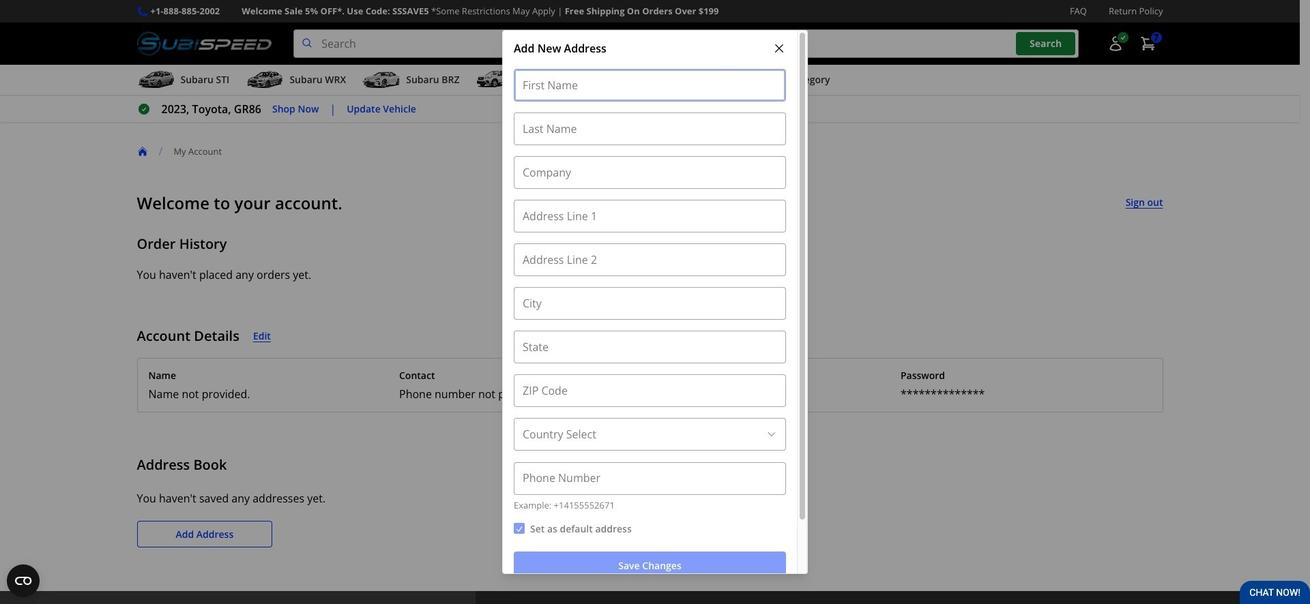 Task type: describe. For each thing, give the bounding box(es) containing it.
Country Select button
[[514, 419, 787, 452]]

Address Line 1 text field
[[514, 200, 787, 233]]

State text field
[[514, 331, 787, 364]]

Phone field
[[514, 463, 787, 495]]

country select image
[[767, 430, 778, 441]]



Task type: locate. For each thing, give the bounding box(es) containing it.
Last Name text field
[[514, 113, 787, 146]]

Zip text field
[[514, 375, 787, 408]]

First name text field
[[514, 69, 787, 102]]

Company text field
[[514, 157, 787, 189]]

close popup image
[[773, 42, 787, 56]]

open widget image
[[7, 565, 40, 598]]

Address Line 2 text field
[[514, 244, 787, 277]]

None button
[[514, 524, 525, 535]]

search input field
[[294, 29, 1079, 58]]

City text field
[[514, 288, 787, 320]]



Task type: vqa. For each thing, say whether or not it's contained in the screenshot.
State text box
yes



